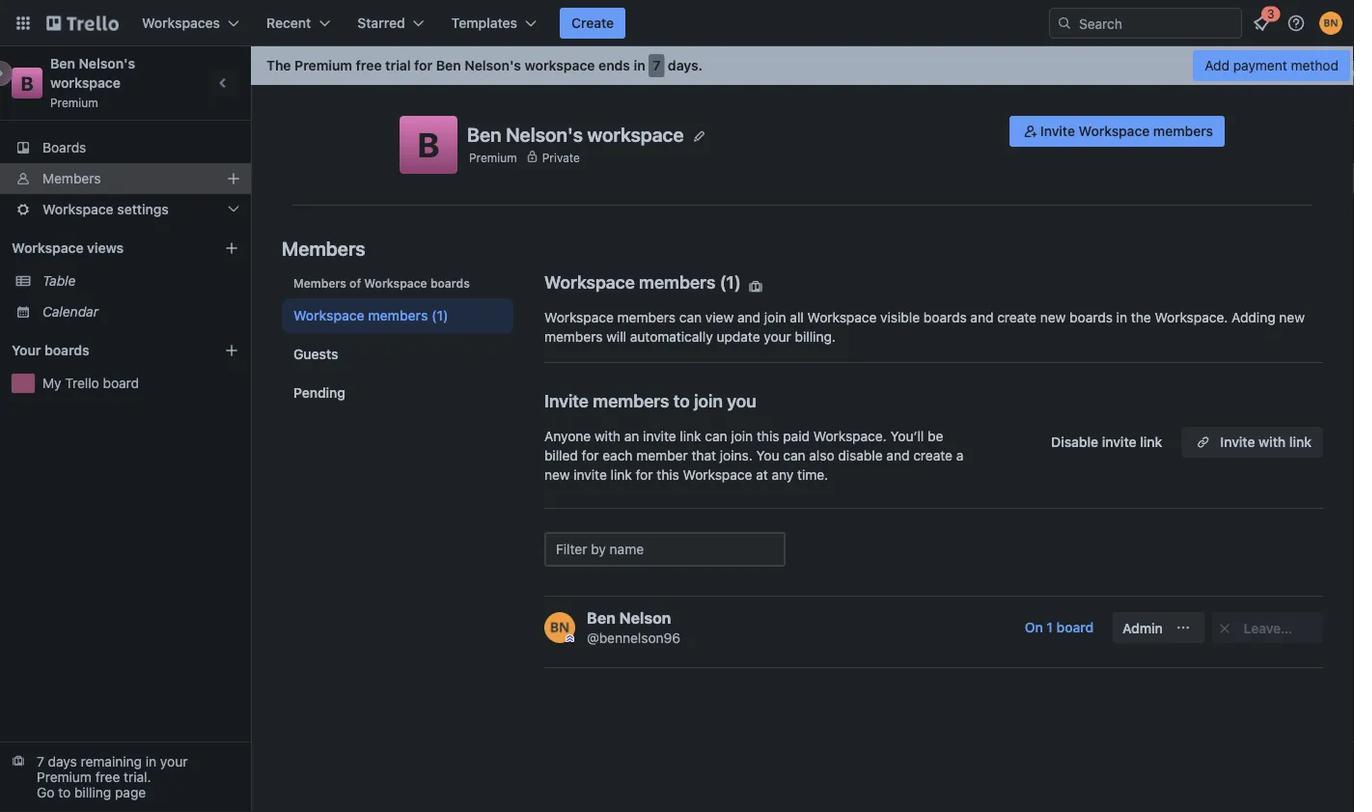 Task type: locate. For each thing, give the bounding box(es) containing it.
with for anyone
[[595, 428, 621, 444]]

boards left the
[[1070, 309, 1113, 325]]

and down you'll
[[887, 448, 910, 463]]

ends
[[599, 57, 631, 73]]

this
[[757, 428, 780, 444], [657, 467, 680, 483]]

disable
[[839, 448, 883, 463]]

back to home image
[[46, 8, 119, 39]]

sm image
[[1021, 122, 1041, 141], [746, 277, 766, 296], [1174, 618, 1193, 637], [1216, 619, 1235, 638]]

1 horizontal spatial join
[[731, 428, 753, 444]]

2 vertical spatial join
[[731, 428, 753, 444]]

ben inside ben nelson's workspace premium
[[50, 56, 75, 71]]

0 horizontal spatial free
[[95, 769, 120, 785]]

0 vertical spatial in
[[634, 57, 646, 73]]

1 vertical spatial this
[[657, 467, 680, 483]]

premium inside ben nelson's workspace premium
[[50, 96, 98, 109]]

0 vertical spatial for
[[414, 57, 433, 73]]

and inside anyone with an invite link can join this paid workspace. you'll be billed for each member that joins. you can also disable and create a new invite link for this workspace at any time.
[[887, 448, 910, 463]]

join up joins.
[[731, 428, 753, 444]]

members of workspace boards
[[294, 276, 470, 290]]

to
[[674, 390, 690, 411], [58, 785, 71, 800]]

trial
[[385, 57, 411, 73]]

on
[[1025, 619, 1044, 635]]

2 horizontal spatial in
[[1117, 309, 1128, 325]]

2 horizontal spatial join
[[765, 309, 787, 325]]

1 right on
[[1047, 619, 1053, 635]]

0 vertical spatial invite
[[1041, 123, 1076, 139]]

can
[[680, 309, 702, 325], [705, 428, 728, 444], [783, 448, 806, 463]]

invite right disable
[[1103, 434, 1137, 450]]

free
[[356, 57, 382, 73], [95, 769, 120, 785]]

create inside anyone with an invite link can join this paid workspace. you'll be billed for each member that joins. you can also disable and create a new invite link for this workspace at any time.
[[914, 448, 953, 463]]

0 horizontal spatial b
[[21, 71, 33, 94]]

0 horizontal spatial for
[[414, 57, 433, 73]]

ben for ben nelson's workspace premium
[[50, 56, 75, 71]]

you
[[757, 448, 780, 463]]

1
[[727, 271, 735, 292], [1047, 619, 1053, 635]]

1 horizontal spatial workspace.
[[1155, 309, 1229, 325]]

ben right b button
[[467, 123, 502, 146]]

ben for ben nelson's workspace
[[467, 123, 502, 146]]

1 horizontal spatial workspace members
[[545, 271, 716, 292]]

can down paid
[[783, 448, 806, 463]]

workspace settings button
[[0, 194, 251, 225]]

b inside b button
[[418, 125, 440, 165]]

recent button
[[255, 8, 342, 39]]

your inside 7 days remaining in your premium free trial. go to billing page
[[160, 754, 188, 770]]

1 vertical spatial workspace
[[50, 75, 121, 91]]

members inside "link"
[[42, 170, 101, 186]]

Filter by name text field
[[545, 532, 786, 567]]

1 horizontal spatial to
[[674, 390, 690, 411]]

add board image
[[224, 343, 239, 358]]

days
[[48, 754, 77, 770]]

invite
[[643, 428, 677, 444], [1103, 434, 1137, 450], [574, 467, 607, 483]]

be
[[928, 428, 944, 444]]

views
[[87, 240, 124, 256]]

in up page
[[146, 754, 157, 770]]

0 vertical spatial can
[[680, 309, 702, 325]]

ben up @bennelson96
[[587, 609, 616, 627]]

b inside b link
[[21, 71, 33, 94]]

0 vertical spatial workspace.
[[1155, 309, 1229, 325]]

2 horizontal spatial invite
[[1221, 434, 1256, 450]]

this down member
[[657, 467, 680, 483]]

1 vertical spatial free
[[95, 769, 120, 785]]

0 horizontal spatial new
[[545, 467, 570, 483]]

1 horizontal spatial 7
[[653, 57, 661, 73]]

b link
[[12, 68, 42, 98]]

0 horizontal spatial 7
[[37, 754, 44, 770]]

1 horizontal spatial for
[[582, 448, 599, 463]]

2 horizontal spatial for
[[636, 467, 653, 483]]

my trello board link
[[42, 374, 239, 393]]

0 horizontal spatial workspace members
[[294, 308, 428, 323]]

admin link
[[1113, 612, 1205, 643]]

1 vertical spatial create
[[914, 448, 953, 463]]

to inside 7 days remaining in your premium free trial. go to billing page
[[58, 785, 71, 800]]

1 horizontal spatial in
[[634, 57, 646, 73]]

sm image inside leave… link
[[1216, 619, 1235, 638]]

go
[[37, 785, 54, 800]]

with
[[595, 428, 621, 444], [1259, 434, 1286, 450]]

for right trial
[[414, 57, 433, 73]]

in inside banner
[[634, 57, 646, 73]]

billing.
[[795, 329, 836, 345]]

0 horizontal spatial invite
[[545, 390, 589, 411]]

can up that
[[705, 428, 728, 444]]

1 vertical spatial in
[[1117, 309, 1128, 325]]

1 vertical spatial 1
[[1047, 619, 1053, 635]]

b for b link
[[21, 71, 33, 94]]

invite with link
[[1221, 434, 1312, 450]]

0 vertical spatial your
[[764, 329, 792, 345]]

anyone
[[545, 428, 591, 444]]

2 horizontal spatial invite
[[1103, 434, 1137, 450]]

join left all
[[765, 309, 787, 325]]

join left you
[[694, 390, 723, 411]]

1 horizontal spatial b
[[418, 125, 440, 165]]

workspace inside anyone with an invite link can join this paid workspace. you'll be billed for each member that joins. you can also disable and create a new invite link for this workspace at any time.
[[683, 467, 753, 483]]

invite inside button
[[1103, 434, 1137, 450]]

1 horizontal spatial with
[[1259, 434, 1286, 450]]

1 vertical spatial for
[[582, 448, 599, 463]]

0 horizontal spatial with
[[595, 428, 621, 444]]

workspace for ben nelson's workspace
[[588, 123, 684, 146]]

ben right b link
[[50, 56, 75, 71]]

0 vertical spatial members
[[42, 170, 101, 186]]

invite up member
[[643, 428, 677, 444]]

1 vertical spatial board
[[1057, 619, 1094, 635]]

0 horizontal spatial can
[[680, 309, 702, 325]]

(1)
[[432, 308, 449, 323]]

payment
[[1234, 57, 1288, 73]]

ben
[[50, 56, 75, 71], [436, 57, 461, 73], [467, 123, 502, 146], [587, 609, 616, 627]]

this member is an admin of this workspace. image
[[566, 634, 575, 643]]

new right adding
[[1280, 309, 1305, 325]]

ben inside ben nelson @bennelson96
[[587, 609, 616, 627]]

0 horizontal spatial workspace.
[[814, 428, 887, 444]]

in left the
[[1117, 309, 1128, 325]]

ben nelson's workspace link
[[50, 56, 139, 91]]

workspace members can view and join all workspace visible boards and create new boards in the workspace. adding new members will automatically update your billing.
[[545, 309, 1305, 345]]

b
[[21, 71, 33, 94], [418, 125, 440, 165]]

calendar link
[[42, 302, 239, 322]]

workspace. inside anyone with an invite link can join this paid workspace. you'll be billed for each member that joins. you can also disable and create a new invite link for this workspace at any time.
[[814, 428, 887, 444]]

1 horizontal spatial free
[[356, 57, 382, 73]]

to right 'go' on the bottom left
[[58, 785, 71, 800]]

invite workspace members button
[[1010, 116, 1225, 147]]

@bennelson96
[[587, 630, 681, 646]]

in
[[634, 57, 646, 73], [1117, 309, 1128, 325], [146, 754, 157, 770]]

2 vertical spatial can
[[783, 448, 806, 463]]

ben right trial
[[436, 57, 461, 73]]

0 horizontal spatial and
[[738, 309, 761, 325]]

open information menu image
[[1287, 14, 1306, 33]]

7 inside 7 days remaining in your premium free trial. go to billing page
[[37, 754, 44, 770]]

0 horizontal spatial to
[[58, 785, 71, 800]]

7 left 'days'
[[37, 754, 44, 770]]

workspace. right the
[[1155, 309, 1229, 325]]

workspace members up "will"
[[545, 271, 716, 292]]

1 horizontal spatial your
[[764, 329, 792, 345]]

workspace. inside 'workspace members can view and join all workspace visible boards and create new boards in the workspace. adding new members will automatically update your billing.'
[[1155, 309, 1229, 325]]

7
[[653, 57, 661, 73], [37, 754, 44, 770]]

of
[[350, 276, 361, 290]]

2 vertical spatial in
[[146, 754, 157, 770]]

settings
[[117, 201, 169, 217]]

2 vertical spatial invite
[[1221, 434, 1256, 450]]

for left each
[[582, 448, 599, 463]]

in right the ends
[[634, 57, 646, 73]]

members left (
[[639, 271, 716, 292]]

new left the
[[1041, 309, 1066, 325]]

new down billed
[[545, 467, 570, 483]]

the premium free trial for ben nelson's workspace ends in 7 days.
[[267, 57, 703, 73]]

0 vertical spatial 7
[[653, 57, 661, 73]]

boards up the (1)
[[431, 276, 470, 290]]

with inside button
[[1259, 434, 1286, 450]]

workspace for ben nelson's workspace premium
[[50, 75, 121, 91]]

members
[[1154, 123, 1214, 139], [639, 271, 716, 292], [368, 308, 428, 323], [618, 309, 676, 325], [545, 329, 603, 345], [593, 390, 670, 411]]

new
[[1041, 309, 1066, 325], [1280, 309, 1305, 325], [545, 467, 570, 483]]

1 horizontal spatial 1
[[1047, 619, 1053, 635]]

workspaces button
[[130, 8, 251, 39]]

table link
[[42, 271, 239, 291]]

1 vertical spatial workspace members
[[294, 308, 428, 323]]

your down all
[[764, 329, 792, 345]]

with inside anyone with an invite link can join this paid workspace. you'll be billed for each member that joins. you can also disable and create a new invite link for this workspace at any time.
[[595, 428, 621, 444]]

in inside 'workspace members can view and join all workspace visible boards and create new boards in the workspace. adding new members will automatically update your billing.'
[[1117, 309, 1128, 325]]

members left of
[[294, 276, 347, 290]]

0 horizontal spatial this
[[657, 467, 680, 483]]

1 vertical spatial workspace.
[[814, 428, 887, 444]]

to up member
[[674, 390, 690, 411]]

search image
[[1057, 15, 1073, 31]]

banner
[[251, 46, 1355, 85]]

workspace down the ends
[[588, 123, 684, 146]]

0 horizontal spatial in
[[146, 754, 157, 770]]

0 vertical spatial join
[[765, 309, 787, 325]]

can inside 'workspace members can view and join all workspace visible boards and create new boards in the workspace. adding new members will automatically update your billing.'
[[680, 309, 702, 325]]

invite for invite members to join you
[[545, 390, 589, 411]]

1 horizontal spatial this
[[757, 428, 780, 444]]

board
[[103, 375, 139, 391], [1057, 619, 1094, 635]]

0 vertical spatial board
[[103, 375, 139, 391]]

on 1 board link
[[1014, 612, 1106, 643]]

members link
[[0, 163, 251, 194]]

members down boards
[[42, 170, 101, 186]]

create
[[998, 309, 1037, 325], [914, 448, 953, 463]]

board down your boards with 1 items 'element'
[[103, 375, 139, 391]]

and
[[738, 309, 761, 325], [971, 309, 994, 325], [887, 448, 910, 463]]

an
[[625, 428, 640, 444]]

primary element
[[0, 0, 1355, 46]]

0 vertical spatial this
[[757, 428, 780, 444]]

sm image inside 'invite workspace members' button
[[1021, 122, 1041, 141]]

ben nelson's workspace premium
[[50, 56, 139, 109]]

members down add
[[1154, 123, 1214, 139]]

ben nelson's workspace
[[467, 123, 684, 146]]

0 vertical spatial create
[[998, 309, 1037, 325]]

calendar
[[42, 304, 98, 320]]

1 up view
[[727, 271, 735, 292]]

for down member
[[636, 467, 653, 483]]

link
[[680, 428, 702, 444], [1141, 434, 1163, 450], [1290, 434, 1312, 450], [611, 467, 632, 483]]

you'll
[[891, 428, 924, 444]]

1 horizontal spatial board
[[1057, 619, 1094, 635]]

1 horizontal spatial and
[[887, 448, 910, 463]]

1 vertical spatial b
[[418, 125, 440, 165]]

join inside 'workspace members can view and join all workspace visible boards and create new boards in the workspace. adding new members will automatically update your billing.'
[[765, 309, 787, 325]]

nelson's up the private
[[506, 123, 583, 146]]

and right the visible
[[971, 309, 994, 325]]

0 horizontal spatial board
[[103, 375, 139, 391]]

can up the "automatically"
[[680, 309, 702, 325]]

0 vertical spatial workspace members
[[545, 271, 716, 292]]

join inside anyone with an invite link can join this paid workspace. you'll be billed for each member that joins. you can also disable and create a new invite link for this workspace at any time.
[[731, 428, 753, 444]]

nelson's down back to home image at the left of the page
[[79, 56, 135, 71]]

create inside 'workspace members can view and join all workspace visible boards and create new boards in the workspace. adding new members will automatically update your billing.'
[[998, 309, 1037, 325]]

automatically
[[630, 329, 713, 345]]

0 horizontal spatial join
[[694, 390, 723, 411]]

board right on
[[1057, 619, 1094, 635]]

workspace inside ben nelson's workspace premium
[[50, 75, 121, 91]]

1 horizontal spatial create
[[998, 309, 1037, 325]]

banner containing the premium free trial for
[[251, 46, 1355, 85]]

1 vertical spatial to
[[58, 785, 71, 800]]

0 vertical spatial b
[[21, 71, 33, 94]]

workspace. up the 'disable'
[[814, 428, 887, 444]]

invite for invite with link
[[1221, 434, 1256, 450]]

7 left days.
[[653, 57, 661, 73]]

workspace down create button
[[525, 57, 595, 73]]

boards up 'my'
[[44, 342, 89, 358]]

boards
[[431, 276, 470, 290], [924, 309, 967, 325], [1070, 309, 1113, 325], [44, 342, 89, 358]]

workspace.
[[1155, 309, 1229, 325], [814, 428, 887, 444]]

workspace right b link
[[50, 75, 121, 91]]

1 vertical spatial 7
[[37, 754, 44, 770]]

0 vertical spatial to
[[674, 390, 690, 411]]

invite down each
[[574, 467, 607, 483]]

1 horizontal spatial invite
[[1041, 123, 1076, 139]]

new inside anyone with an invite link can join this paid workspace. you'll be billed for each member that joins. you can also disable and create a new invite link for this workspace at any time.
[[545, 467, 570, 483]]

1 horizontal spatial can
[[705, 428, 728, 444]]

starred button
[[346, 8, 436, 39]]

workspace members down of
[[294, 308, 428, 323]]

your right trial.
[[160, 754, 188, 770]]

sm image inside admin link
[[1174, 618, 1193, 637]]

7 days remaining in your premium free trial. go to billing page
[[37, 754, 188, 800]]

nelson's inside ben nelson's workspace premium
[[79, 56, 135, 71]]

members up of
[[282, 237, 366, 259]]

this up you
[[757, 428, 780, 444]]

starred
[[358, 15, 405, 31]]

nelson's down templates popup button
[[465, 57, 521, 73]]

nelson
[[620, 609, 671, 627]]

0 horizontal spatial create
[[914, 448, 953, 463]]

and up update
[[738, 309, 761, 325]]

2 horizontal spatial can
[[783, 448, 806, 463]]

0 horizontal spatial 1
[[727, 271, 735, 292]]

0 horizontal spatial your
[[160, 754, 188, 770]]

guests
[[294, 346, 338, 362]]

workspace settings
[[42, 201, 169, 217]]

1 vertical spatial invite
[[545, 390, 589, 411]]

invite workspace members
[[1041, 123, 1214, 139]]

1 vertical spatial your
[[160, 754, 188, 770]]

0 vertical spatial 1
[[727, 271, 735, 292]]

2 vertical spatial workspace
[[588, 123, 684, 146]]

Search field
[[1073, 9, 1242, 38]]

0 vertical spatial free
[[356, 57, 382, 73]]

a
[[957, 448, 964, 463]]

time.
[[798, 467, 829, 483]]

disable
[[1052, 434, 1099, 450]]



Task type: vqa. For each thing, say whether or not it's contained in the screenshot.
rightmost this
yes



Task type: describe. For each thing, give the bounding box(es) containing it.
all
[[790, 309, 804, 325]]

create a view image
[[224, 240, 239, 256]]

for inside banner
[[414, 57, 433, 73]]

leave…
[[1244, 620, 1293, 636]]

3 notifications image
[[1250, 12, 1274, 35]]

boards
[[42, 140, 86, 155]]

table
[[42, 273, 76, 289]]

your boards
[[12, 342, 89, 358]]

workspace inside button
[[1079, 123, 1150, 139]]

1 vertical spatial join
[[694, 390, 723, 411]]

your inside 'workspace members can view and join all workspace visible boards and create new boards in the workspace. adding new members will automatically update your billing.'
[[764, 329, 792, 345]]

pending link
[[282, 376, 514, 410]]

invite with link button
[[1182, 427, 1324, 458]]

with for invite
[[1259, 434, 1286, 450]]

joins.
[[720, 448, 753, 463]]

add payment method link
[[1194, 50, 1351, 81]]

free inside banner
[[356, 57, 382, 73]]

disable invite link
[[1052, 434, 1163, 450]]

2 horizontal spatial new
[[1280, 309, 1305, 325]]

go to billing page link
[[37, 785, 146, 800]]

b button
[[400, 116, 458, 174]]

will
[[607, 329, 627, 345]]

paid
[[783, 428, 810, 444]]

member
[[637, 448, 688, 463]]

members up the "automatically"
[[618, 309, 676, 325]]

also
[[810, 448, 835, 463]]

1 horizontal spatial invite
[[643, 428, 677, 444]]

leave… link
[[1213, 612, 1324, 643]]

create
[[572, 15, 614, 31]]

you
[[727, 390, 757, 411]]

1 vertical spatial can
[[705, 428, 728, 444]]

your
[[12, 342, 41, 358]]

visible
[[881, 309, 920, 325]]

1 horizontal spatial new
[[1041, 309, 1066, 325]]

admin
[[1123, 620, 1163, 636]]

members left "will"
[[545, 329, 603, 345]]

anyone with an invite link can join this paid workspace. you'll be billed for each member that joins. you can also disable and create a new invite link for this workspace at any time.
[[545, 428, 964, 483]]

add
[[1205, 57, 1230, 73]]

invite members to join you
[[545, 390, 757, 411]]

workspace navigation collapse icon image
[[211, 70, 238, 97]]

disable invite link button
[[1040, 427, 1175, 458]]

templates button
[[440, 8, 548, 39]]

nelson's for ben nelson's workspace
[[506, 123, 583, 146]]

ben nelson (bennelson96) image
[[1320, 12, 1343, 35]]

in inside 7 days remaining in your premium free trial. go to billing page
[[146, 754, 157, 770]]

create button
[[560, 8, 626, 39]]

trial.
[[124, 769, 151, 785]]

members up the an
[[593, 390, 670, 411]]

on 1 board
[[1025, 619, 1094, 635]]

templates
[[452, 15, 518, 31]]

remaining
[[81, 754, 142, 770]]

0 horizontal spatial invite
[[574, 467, 607, 483]]

billing
[[74, 785, 111, 800]]

your boards with 1 items element
[[12, 339, 195, 362]]

guests link
[[282, 337, 514, 372]]

page
[[115, 785, 146, 800]]

that
[[692, 448, 716, 463]]

nelson's inside banner
[[465, 57, 521, 73]]

2 horizontal spatial and
[[971, 309, 994, 325]]

my
[[42, 375, 61, 391]]

board for on 1 board
[[1057, 619, 1094, 635]]

workspace views
[[12, 240, 124, 256]]

1 vertical spatial members
[[282, 237, 366, 259]]

at
[[756, 467, 768, 483]]

the
[[267, 57, 291, 73]]

( 1 )
[[720, 271, 741, 292]]

free inside 7 days remaining in your premium free trial. go to billing page
[[95, 769, 120, 785]]

boards link
[[0, 132, 251, 163]]

nelson's for ben nelson's workspace premium
[[79, 56, 135, 71]]

boards right the visible
[[924, 309, 967, 325]]

add payment method
[[1205, 57, 1339, 73]]

2 vertical spatial members
[[294, 276, 347, 290]]

b for b button
[[418, 125, 440, 165]]

recent
[[267, 15, 311, 31]]

boards inside 'element'
[[44, 342, 89, 358]]

1 for (
[[727, 271, 735, 292]]

members inside button
[[1154, 123, 1214, 139]]

workspace inside "popup button"
[[42, 201, 114, 217]]

premium inside banner
[[295, 57, 352, 73]]

each
[[603, 448, 633, 463]]

method
[[1292, 57, 1339, 73]]

members down members of workspace boards
[[368, 308, 428, 323]]

private
[[542, 150, 580, 164]]

ben nelson @bennelson96
[[587, 609, 681, 646]]

any
[[772, 467, 794, 483]]

0 vertical spatial workspace
[[525, 57, 595, 73]]

ben for ben nelson @bennelson96
[[587, 609, 616, 627]]

trello
[[65, 375, 99, 391]]

)
[[735, 271, 741, 292]]

the
[[1132, 309, 1152, 325]]

workspaces
[[142, 15, 220, 31]]

1 for on
[[1047, 619, 1053, 635]]

premium inside 7 days remaining in your premium free trial. go to billing page
[[37, 769, 92, 785]]

2 vertical spatial for
[[636, 467, 653, 483]]

invite for invite workspace members
[[1041, 123, 1076, 139]]

my trello board
[[42, 375, 139, 391]]

days.
[[668, 57, 703, 73]]

pending
[[294, 385, 346, 401]]

(
[[720, 271, 727, 292]]

ben inside banner
[[436, 57, 461, 73]]

adding
[[1232, 309, 1276, 325]]

view
[[706, 309, 734, 325]]

board for my trello board
[[103, 375, 139, 391]]

update
[[717, 329, 760, 345]]



